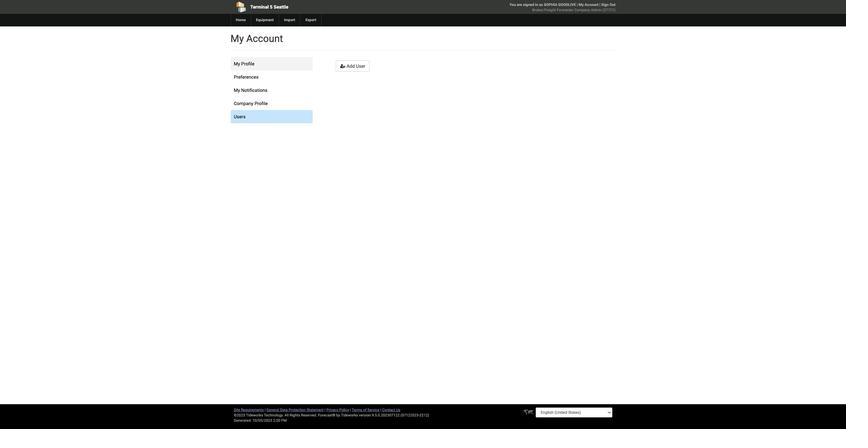Task type: locate. For each thing, give the bounding box(es) containing it.
my down preferences
[[234, 88, 240, 93]]

1 horizontal spatial company
[[575, 8, 591, 12]]

site
[[234, 408, 240, 412]]

company
[[575, 8, 591, 12], [234, 101, 254, 106]]

account inside you are signed in as sophia goodlive | my account | sign out broker/freight forwarder company admin (57721)
[[585, 3, 599, 7]]

my down "home" link
[[231, 33, 244, 44]]

company down my account link
[[575, 8, 591, 12]]

1 horizontal spatial account
[[585, 3, 599, 7]]

my for my profile
[[234, 61, 240, 66]]

privacy
[[327, 408, 339, 412]]

1 horizontal spatial profile
[[255, 101, 268, 106]]

account up admin
[[585, 3, 599, 7]]

statement
[[307, 408, 324, 412]]

sign
[[602, 3, 609, 7]]

technology.
[[264, 413, 284, 418]]

0 vertical spatial company
[[575, 8, 591, 12]]

©2023 tideworks
[[234, 413, 263, 418]]

profile down notifications
[[255, 101, 268, 106]]

account
[[585, 3, 599, 7], [247, 33, 283, 44]]

my right 'goodlive'
[[579, 3, 584, 7]]

| up 9.5.0.202307122
[[381, 408, 382, 412]]

|
[[577, 3, 578, 7], [600, 3, 601, 7], [265, 408, 266, 412], [325, 408, 326, 412], [350, 408, 351, 412], [381, 408, 382, 412]]

export link
[[300, 14, 321, 26]]

2:20
[[273, 419, 281, 423]]

1 vertical spatial company
[[234, 101, 254, 106]]

equipment
[[256, 18, 274, 22]]

10/05/2023
[[253, 419, 272, 423]]

my up preferences
[[234, 61, 240, 66]]

user plus image
[[340, 64, 346, 68]]

| up forecast®
[[325, 408, 326, 412]]

1 vertical spatial profile
[[255, 101, 268, 106]]

are
[[517, 3, 523, 7]]

0 horizontal spatial company
[[234, 101, 254, 106]]

add
[[347, 64, 355, 69]]

my account
[[231, 33, 283, 44]]

0 vertical spatial profile
[[241, 61, 255, 66]]

seattle
[[274, 4, 289, 10]]

company profile
[[234, 101, 268, 106]]

profile up preferences
[[241, 61, 255, 66]]

in
[[536, 3, 539, 7]]

| up tideworks
[[350, 408, 351, 412]]

policy
[[340, 408, 349, 412]]

(07122023-
[[401, 413, 420, 418]]

0 horizontal spatial profile
[[241, 61, 255, 66]]

1 vertical spatial account
[[247, 33, 283, 44]]

site requirements | general data protection statement | privacy policy | terms of service | contact us ©2023 tideworks technology. all rights reserved. forecast® by tideworks version 9.5.0.202307122 (07122023-2212) generated: 10/05/2023 2:20 pm
[[234, 408, 429, 423]]

(57721)
[[603, 8, 616, 12]]

account down equipment 'link'
[[247, 33, 283, 44]]

company up "users"
[[234, 101, 254, 106]]

my inside you are signed in as sophia goodlive | my account | sign out broker/freight forwarder company admin (57721)
[[579, 3, 584, 7]]

profile
[[241, 61, 255, 66], [255, 101, 268, 106]]

profile for my profile
[[241, 61, 255, 66]]

sign out link
[[602, 3, 616, 7]]

my
[[579, 3, 584, 7], [231, 33, 244, 44], [234, 61, 240, 66], [234, 88, 240, 93]]

general data protection statement link
[[267, 408, 324, 412]]

user
[[356, 64, 366, 69]]

| left general
[[265, 408, 266, 412]]

you
[[510, 3, 516, 7]]

0 vertical spatial account
[[585, 3, 599, 7]]

0 horizontal spatial account
[[247, 33, 283, 44]]

reserved.
[[301, 413, 317, 418]]

terminal 5 seattle link
[[231, 0, 385, 14]]

my account link
[[579, 3, 599, 7]]

rights
[[290, 413, 300, 418]]

equipment link
[[251, 14, 279, 26]]

data
[[280, 408, 288, 412]]



Task type: vqa. For each thing, say whether or not it's contained in the screenshot.
the Site Requirements | General Data Protection Statement | Privacy Policy | Terms of Service | Contact Us ©2023 Tideworks Technology. All Rights Reserved. Forecast® by Tideworks version 9.5.0.202307122 (07122023-2212) Generated: 10/05/2023 2:20 PM
yes



Task type: describe. For each thing, give the bounding box(es) containing it.
my for my account
[[231, 33, 244, 44]]

forecast®
[[318, 413, 336, 418]]

service
[[368, 408, 380, 412]]

profile for company profile
[[255, 101, 268, 106]]

add user
[[346, 64, 366, 69]]

company inside you are signed in as sophia goodlive | my account | sign out broker/freight forwarder company admin (57721)
[[575, 8, 591, 12]]

terminal 5 seattle
[[251, 4, 289, 10]]

you are signed in as sophia goodlive | my account | sign out broker/freight forwarder company admin (57721)
[[510, 3, 616, 12]]

out
[[610, 3, 616, 7]]

terms of service link
[[352, 408, 380, 412]]

protection
[[289, 408, 306, 412]]

tideworks
[[341, 413, 358, 418]]

of
[[363, 408, 367, 412]]

my notifications
[[234, 88, 268, 93]]

forwarder
[[557, 8, 574, 12]]

notifications
[[241, 88, 268, 93]]

as
[[539, 3, 543, 7]]

goodlive
[[559, 3, 576, 7]]

terminal
[[251, 4, 269, 10]]

site requirements link
[[234, 408, 264, 412]]

contact
[[383, 408, 395, 412]]

5
[[270, 4, 273, 10]]

9.5.0.202307122
[[372, 413, 400, 418]]

contact us link
[[383, 408, 401, 412]]

broker/freight
[[533, 8, 556, 12]]

add user button
[[336, 61, 370, 72]]

export
[[306, 18, 317, 22]]

my profile
[[234, 61, 255, 66]]

pm
[[281, 419, 287, 423]]

all
[[285, 413, 289, 418]]

general
[[267, 408, 279, 412]]

version
[[359, 413, 371, 418]]

signed
[[523, 3, 535, 7]]

| right 'goodlive'
[[577, 3, 578, 7]]

import
[[284, 18, 295, 22]]

home link
[[231, 14, 251, 26]]

users
[[234, 114, 246, 119]]

terms
[[352, 408, 363, 412]]

by
[[337, 413, 340, 418]]

my for my notifications
[[234, 88, 240, 93]]

admin
[[591, 8, 602, 12]]

sophia
[[544, 3, 558, 7]]

preferences
[[234, 74, 259, 80]]

privacy policy link
[[327, 408, 349, 412]]

home
[[236, 18, 246, 22]]

generated:
[[234, 419, 252, 423]]

requirements
[[241, 408, 264, 412]]

import link
[[279, 14, 300, 26]]

2212)
[[420, 413, 429, 418]]

us
[[396, 408, 401, 412]]

| left the sign
[[600, 3, 601, 7]]



